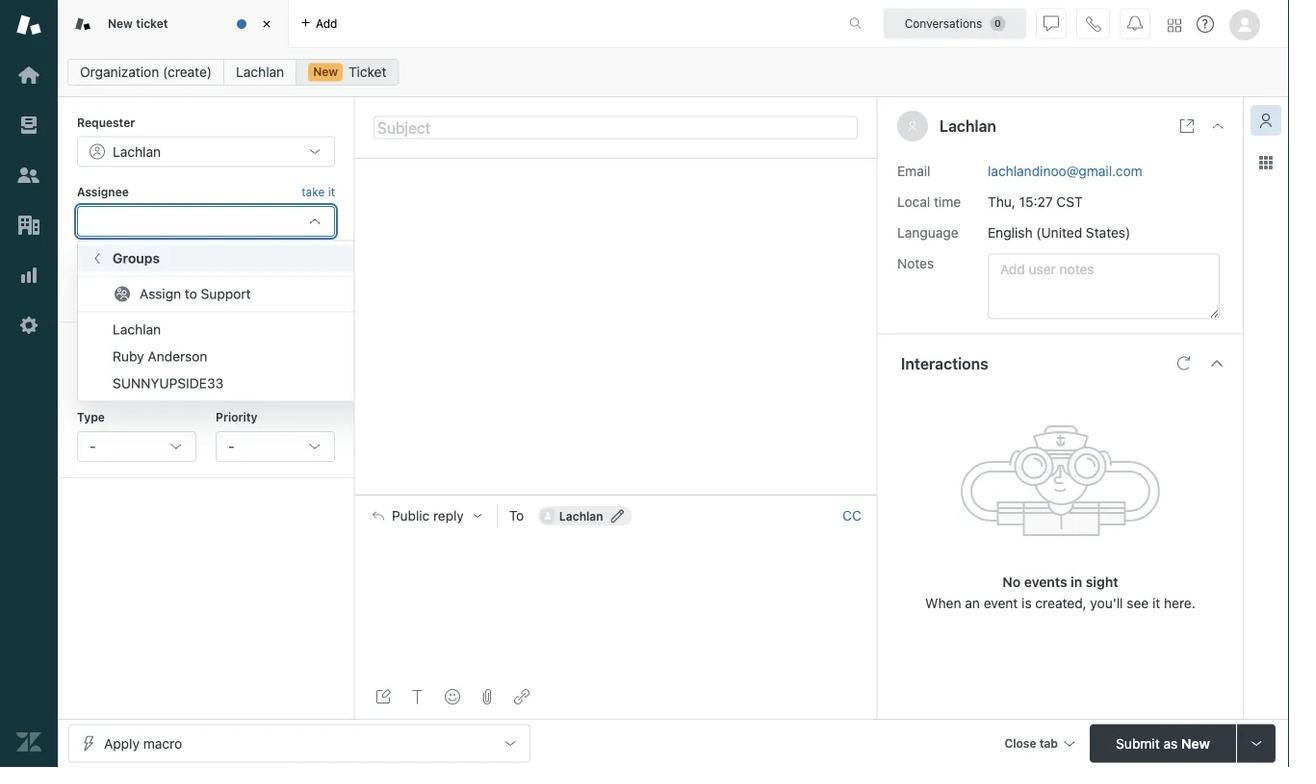 Task type: vqa. For each thing, say whether or not it's contained in the screenshot.
6
no



Task type: locate. For each thing, give the bounding box(es) containing it.
lachlan right lachlandinoo@gmail.com image
[[559, 509, 603, 523]]

it
[[328, 185, 335, 199], [1152, 595, 1160, 611]]

organization (create) button
[[67, 59, 224, 86]]

new for new ticket
[[108, 17, 133, 30]]

lachlan down requester
[[113, 143, 161, 159]]

it right take
[[328, 185, 335, 199]]

2 horizontal spatial new
[[1181, 736, 1210, 751]]

- button for type
[[77, 431, 196, 462]]

add attachment image
[[479, 689, 495, 705]]

1 vertical spatial it
[[1152, 595, 1160, 611]]

assignee list box
[[77, 240, 377, 402]]

0 horizontal spatial -
[[90, 439, 96, 454]]

get help image
[[1197, 15, 1214, 33]]

1 horizontal spatial it
[[1152, 595, 1160, 611]]

draft mode image
[[375, 689, 391, 705]]

0 horizontal spatial new
[[108, 17, 133, 30]]

lachlan down close image at the top of page
[[236, 64, 284, 80]]

user image
[[907, 120, 918, 132]]

new inside tab
[[108, 17, 133, 30]]

- button down priority
[[216, 431, 335, 462]]

lachlan up ruby
[[113, 321, 161, 337]]

see
[[1127, 595, 1149, 611]]

public reply
[[392, 508, 464, 524]]

new left ticket at the left
[[108, 17, 133, 30]]

2 vertical spatial new
[[1181, 736, 1210, 751]]

apply
[[104, 736, 140, 751]]

notes
[[897, 255, 934, 271]]

requester element
[[77, 136, 335, 167]]

to
[[509, 508, 524, 524]]

zendesk products image
[[1168, 19, 1181, 32]]

take it button
[[302, 182, 335, 202]]

1 horizontal spatial - button
[[216, 431, 335, 462]]

new right as
[[1181, 736, 1210, 751]]

sunnyupside33
[[113, 375, 224, 391]]

sight
[[1086, 574, 1118, 590]]

- button
[[77, 431, 196, 462], [216, 431, 335, 462]]

- for priority
[[228, 439, 234, 454]]

close image
[[1210, 118, 1226, 134]]

it inside button
[[328, 185, 335, 199]]

- down priority
[[228, 439, 234, 454]]

- button for priority
[[216, 431, 335, 462]]

add button
[[289, 0, 349, 47]]

1 - from the left
[[90, 439, 96, 454]]

minimize composer image
[[608, 487, 623, 503]]

0 horizontal spatial - button
[[77, 431, 196, 462]]

lachlan inside requester element
[[113, 143, 161, 159]]

2 - from the left
[[228, 439, 234, 454]]

you'll
[[1090, 595, 1123, 611]]

0 horizontal spatial it
[[328, 185, 335, 199]]

new left ticket
[[313, 65, 338, 78]]

no events in sight when an event is created, you'll see it here.
[[925, 574, 1195, 611]]

-
[[90, 439, 96, 454], [228, 439, 234, 454]]

reporting image
[[16, 263, 41, 288]]

time
[[934, 194, 961, 209]]

(create)
[[163, 64, 212, 80]]

1 vertical spatial new
[[313, 65, 338, 78]]

to
[[185, 286, 197, 302]]

- for type
[[90, 439, 96, 454]]

- button down type
[[77, 431, 196, 462]]

0 vertical spatial new
[[108, 17, 133, 30]]

lachlandinoo@gmail.com
[[988, 163, 1142, 179]]

assignee
[[77, 185, 129, 199]]

- down type
[[90, 439, 96, 454]]

priority
[[216, 411, 257, 424]]

1 horizontal spatial -
[[228, 439, 234, 454]]

in
[[1071, 574, 1082, 590]]

thu,
[[988, 194, 1015, 209]]

event
[[984, 595, 1018, 611]]

close image
[[257, 14, 276, 34]]

anderson
[[148, 348, 207, 364]]

english (united states)
[[988, 224, 1130, 240]]

1 horizontal spatial new
[[313, 65, 338, 78]]

new inside secondary element
[[313, 65, 338, 78]]

here.
[[1164, 595, 1195, 611]]

add link (cmd k) image
[[514, 689, 529, 705]]

lachlan inside assignee list box
[[113, 321, 161, 337]]

local time
[[897, 194, 961, 209]]

requester
[[77, 116, 135, 129]]

an
[[965, 595, 980, 611]]

groups
[[113, 250, 160, 266]]

it right "see"
[[1152, 595, 1160, 611]]

no
[[1003, 574, 1021, 590]]

interactions
[[901, 354, 988, 373]]

assign to support
[[140, 286, 251, 302]]

2 - button from the left
[[216, 431, 335, 462]]

add
[[316, 17, 337, 30]]

take it
[[302, 185, 335, 199]]

take
[[302, 185, 325, 199]]

customer context image
[[1258, 113, 1274, 128]]

displays possible ticket submission types image
[[1249, 736, 1264, 751]]

close
[[1004, 737, 1036, 750]]

events
[[1024, 574, 1067, 590]]

0 vertical spatial it
[[328, 185, 335, 199]]

lachlan
[[236, 64, 284, 80], [940, 117, 996, 135], [113, 143, 161, 159], [113, 321, 161, 337], [559, 509, 603, 523]]

it inside no events in sight when an event is created, you'll see it here.
[[1152, 595, 1160, 611]]

1 - button from the left
[[77, 431, 196, 462]]

new
[[108, 17, 133, 30], [313, 65, 338, 78], [1181, 736, 1210, 751]]

english
[[988, 224, 1033, 240]]



Task type: describe. For each thing, give the bounding box(es) containing it.
groups option
[[78, 245, 376, 272]]

15:27
[[1019, 194, 1053, 209]]

zendesk support image
[[16, 13, 41, 38]]

close tab button
[[996, 724, 1082, 766]]

views image
[[16, 113, 41, 138]]

conversations
[[905, 17, 982, 30]]

cst
[[1057, 194, 1083, 209]]

assign to support option
[[78, 281, 376, 307]]

tabs tab list
[[58, 0, 829, 48]]

thu, 15:27 cst
[[988, 194, 1083, 209]]

created,
[[1035, 595, 1087, 611]]

follow button
[[303, 257, 335, 274]]

format text image
[[410, 689, 426, 705]]

apply macro
[[104, 736, 182, 751]]

assignee element
[[77, 206, 335, 237]]

ruby
[[113, 348, 144, 364]]

(united
[[1036, 224, 1082, 240]]

lachlandinoo@gmail.com image
[[540, 508, 555, 524]]

is
[[1022, 595, 1032, 611]]

edit user image
[[611, 509, 624, 523]]

new for new
[[313, 65, 338, 78]]

conversations button
[[884, 8, 1026, 39]]

follow
[[303, 259, 335, 272]]

Add user notes text field
[[988, 254, 1220, 319]]

cc
[[842, 508, 861, 524]]

zendesk image
[[16, 730, 41, 755]]

assign
[[140, 286, 181, 302]]

email
[[897, 163, 930, 179]]

states)
[[1086, 224, 1130, 240]]

public reply button
[[355, 496, 497, 536]]

ticket
[[348, 64, 386, 80]]

submit as new
[[1116, 736, 1210, 751]]

admin image
[[16, 313, 41, 338]]

language
[[897, 224, 958, 240]]

organizations image
[[16, 213, 41, 238]]

cc button
[[842, 508, 862, 525]]

new ticket tab
[[58, 0, 289, 48]]

tab
[[1039, 737, 1058, 750]]

notifications image
[[1127, 16, 1143, 31]]

as
[[1163, 736, 1178, 751]]

support
[[201, 286, 251, 302]]

insert emojis image
[[445, 689, 460, 705]]

local
[[897, 194, 930, 209]]

public
[[392, 508, 430, 524]]

user image
[[909, 121, 917, 132]]

get started image
[[16, 63, 41, 88]]

when
[[925, 595, 961, 611]]

ticket
[[136, 17, 168, 30]]

apps image
[[1258, 155, 1274, 170]]

Subject field
[[374, 116, 858, 139]]

button displays agent's chat status as invisible. image
[[1044, 16, 1059, 31]]

close tab
[[1004, 737, 1058, 750]]

ruby anderson
[[113, 348, 207, 364]]

view more details image
[[1179, 118, 1195, 134]]

customers image
[[16, 163, 41, 188]]

macro
[[143, 736, 182, 751]]

new ticket
[[108, 17, 168, 30]]

lachlan right user icon
[[940, 117, 996, 135]]

lachlan link
[[223, 59, 297, 86]]

reply
[[433, 508, 464, 524]]

organization (create)
[[80, 64, 212, 80]]

organization
[[80, 64, 159, 80]]

submit
[[1116, 736, 1160, 751]]

main element
[[0, 0, 58, 767]]

secondary element
[[58, 53, 1289, 91]]

lachlan inside secondary element
[[236, 64, 284, 80]]

type
[[77, 411, 105, 424]]



